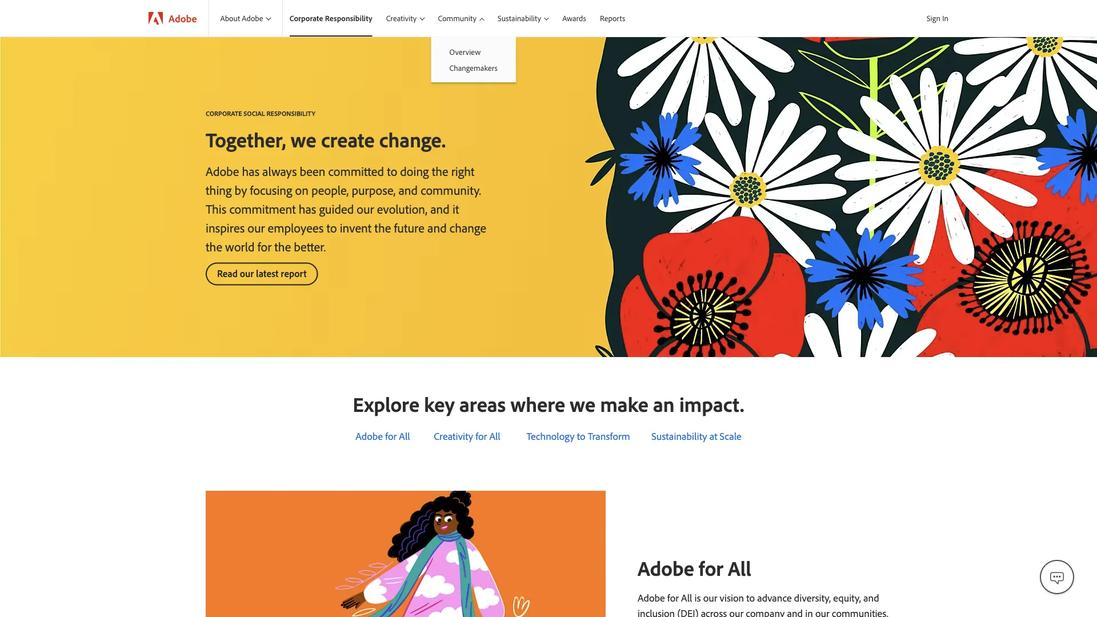 Task type: vqa. For each thing, say whether or not it's contained in the screenshot.
the to
yes



Task type: describe. For each thing, give the bounding box(es) containing it.
sign in button
[[925, 9, 951, 28]]

1 horizontal spatial has
[[299, 201, 316, 217]]

awards link
[[556, 0, 593, 37]]

technology to transform
[[527, 430, 630, 443]]

our right in
[[816, 607, 830, 617]]

adobe for all link
[[356, 430, 410, 443]]

technology to transform link
[[527, 430, 630, 443]]

always
[[262, 163, 297, 179]]

the down inspires
[[206, 238, 222, 254]]

corporate responsibility
[[290, 13, 372, 23]]

change.
[[379, 126, 446, 152]]

impact.
[[680, 391, 744, 417]]

inclusion
[[638, 607, 675, 617]]

all down areas
[[490, 430, 501, 443]]

all down explore
[[399, 430, 410, 443]]

together,
[[206, 126, 286, 152]]

thing
[[206, 182, 232, 198]]

been
[[300, 163, 325, 179]]

create
[[321, 126, 375, 152]]

for down explore
[[385, 430, 397, 443]]

focusing
[[250, 182, 292, 198]]

our right is
[[703, 591, 718, 604]]

for inside adobe has always been committed to doing the right thing by focusing on people, purpose, and community. this commitment has guided our evolution, and it inspires our employees to invent the future and change the world for the better.
[[258, 238, 272, 254]]

overview link
[[431, 44, 516, 60]]

transform
[[588, 430, 630, 443]]

employees
[[268, 219, 324, 235]]

adobe link
[[137, 0, 208, 37]]

it
[[453, 201, 459, 217]]

and right the equity,
[[864, 591, 879, 604]]

doing
[[400, 163, 429, 179]]

overview
[[450, 47, 481, 57]]

community.
[[421, 182, 481, 198]]

and left in
[[787, 607, 803, 617]]

future
[[394, 219, 425, 235]]

and right future
[[428, 219, 447, 235]]

sign in
[[927, 13, 949, 23]]

read our latest report
[[217, 267, 307, 280]]

technology
[[527, 430, 575, 443]]

evolution,
[[377, 201, 428, 217]]

to inside adobe for all is our vision to advance diversity, equity, and inclusion (dei) across our company and in our communities
[[747, 591, 755, 604]]

all inside adobe for all is our vision to advance diversity, equity, and inclusion (dei) across our company and in our communities
[[681, 591, 692, 604]]

0 vertical spatial we
[[291, 126, 316, 152]]

sign
[[927, 13, 941, 23]]

scale
[[720, 430, 742, 443]]

committed
[[328, 163, 384, 179]]

key
[[424, 391, 455, 417]]

all up vision
[[728, 555, 752, 581]]

creativity button
[[379, 0, 431, 37]]

in
[[943, 13, 949, 23]]

to left transform
[[577, 430, 586, 443]]

0 vertical spatial adobe for all
[[356, 430, 410, 443]]

purpose,
[[352, 182, 396, 198]]

latest
[[256, 267, 279, 280]]

equity,
[[834, 591, 861, 604]]

diversity,
[[794, 591, 831, 604]]

for inside adobe for all is our vision to advance diversity, equity, and inclusion (dei) across our company and in our communities
[[668, 591, 679, 604]]

guided
[[319, 201, 354, 217]]

to left doing
[[387, 163, 397, 179]]

people,
[[312, 182, 349, 198]]



Task type: locate. For each thing, give the bounding box(es) containing it.
community button
[[431, 0, 491, 37]]

1 vertical spatial creativity
[[434, 430, 473, 443]]

about adobe button
[[209, 0, 282, 37]]

adobe inside adobe for all is our vision to advance diversity, equity, and inclusion (dei) across our company and in our communities
[[638, 591, 665, 604]]

read
[[217, 267, 238, 280]]

0 horizontal spatial adobe for all
[[356, 430, 410, 443]]

corporate
[[290, 13, 323, 23], [206, 109, 242, 117]]

responsibility
[[267, 109, 315, 117]]

creativity
[[386, 13, 417, 23], [434, 430, 473, 443]]

this
[[206, 201, 227, 217]]

community
[[438, 13, 477, 23]]

0 vertical spatial sustainability
[[498, 13, 541, 23]]

on
[[295, 182, 309, 198]]

and up evolution,
[[399, 182, 418, 198]]

creativity inside dropdown button
[[386, 13, 417, 23]]

areas
[[460, 391, 506, 417]]

and left it
[[430, 201, 450, 217]]

changemakers link
[[431, 60, 516, 76]]

sustainability at scale link
[[652, 430, 742, 443]]

change
[[450, 219, 486, 235]]

1 vertical spatial we
[[570, 391, 596, 417]]

we up technology to transform link
[[570, 391, 596, 417]]

make
[[600, 391, 649, 417]]

sustainability for sustainability
[[498, 13, 541, 23]]

corporate for corporate responsibility
[[290, 13, 323, 23]]

for
[[258, 238, 272, 254], [385, 430, 397, 443], [476, 430, 487, 443], [699, 555, 724, 581], [668, 591, 679, 604]]

1 horizontal spatial creativity
[[434, 430, 473, 443]]

world
[[225, 238, 255, 254]]

to
[[387, 163, 397, 179], [327, 219, 337, 235], [577, 430, 586, 443], [747, 591, 755, 604]]

is
[[695, 591, 701, 604]]

has down on
[[299, 201, 316, 217]]

across
[[701, 607, 727, 617]]

changemakers
[[450, 63, 498, 73]]

(dei)
[[678, 607, 699, 617]]

adobe
[[169, 12, 197, 25], [242, 13, 263, 23], [206, 163, 239, 179], [356, 430, 383, 443], [638, 555, 694, 581], [638, 591, 665, 604]]

commitment
[[229, 201, 296, 217]]

for right world
[[258, 238, 272, 254]]

reports
[[600, 13, 625, 23]]

1 horizontal spatial adobe for all
[[638, 555, 752, 581]]

our right read
[[240, 267, 254, 280]]

our down commitment
[[248, 219, 265, 235]]

our down purpose,
[[357, 201, 374, 217]]

read our latest report link
[[206, 263, 318, 286]]

1 horizontal spatial we
[[570, 391, 596, 417]]

corporate left social
[[206, 109, 242, 117]]

0 vertical spatial corporate
[[290, 13, 323, 23]]

0 horizontal spatial sustainability
[[498, 13, 541, 23]]

our
[[357, 201, 374, 217], [248, 219, 265, 235], [240, 267, 254, 280], [703, 591, 718, 604], [730, 607, 744, 617], [816, 607, 830, 617]]

for up (dei) at right
[[668, 591, 679, 604]]

0 horizontal spatial corporate
[[206, 109, 242, 117]]

0 vertical spatial creativity
[[386, 13, 417, 23]]

creativity for all
[[434, 430, 501, 443]]

about
[[220, 13, 240, 23]]

adobe for all
[[356, 430, 410, 443], [638, 555, 752, 581]]

creativity down "key"
[[434, 430, 473, 443]]

for down areas
[[476, 430, 487, 443]]

for up is
[[699, 555, 724, 581]]

sustainability left awards
[[498, 13, 541, 23]]

sustainability
[[498, 13, 541, 23], [652, 430, 707, 443]]

1 vertical spatial sustainability
[[652, 430, 707, 443]]

corporate social responsibility
[[206, 109, 315, 117]]

0 horizontal spatial has
[[242, 163, 260, 179]]

in
[[805, 607, 813, 617]]

about adobe
[[220, 13, 263, 23]]

explore key areas where we make an impact.
[[353, 391, 744, 417]]

adobe for all down explore
[[356, 430, 410, 443]]

0 horizontal spatial we
[[291, 126, 316, 152]]

we
[[291, 126, 316, 152], [570, 391, 596, 417]]

all
[[399, 430, 410, 443], [490, 430, 501, 443], [728, 555, 752, 581], [681, 591, 692, 604]]

adobe inside adobe has always been committed to doing the right thing by focusing on people, purpose, and community. this commitment has guided our evolution, and it inspires our employees to invent the future and change the world for the better.
[[206, 163, 239, 179]]

creativity right responsibility
[[386, 13, 417, 23]]

at
[[710, 430, 718, 443]]

an
[[653, 391, 675, 417]]

invent
[[340, 219, 372, 235]]

adobe for all up is
[[638, 555, 752, 581]]

and
[[399, 182, 418, 198], [430, 201, 450, 217], [428, 219, 447, 235], [864, 591, 879, 604], [787, 607, 803, 617]]

sustainability left at at the bottom
[[652, 430, 707, 443]]

to right vision
[[747, 591, 755, 604]]

responsibility
[[325, 13, 372, 23]]

the left future
[[375, 219, 391, 235]]

group containing overview
[[431, 37, 516, 82]]

corporate left responsibility
[[290, 13, 323, 23]]

where
[[511, 391, 565, 417]]

our inside read our latest report 'link'
[[240, 267, 254, 280]]

the
[[432, 163, 448, 179], [375, 219, 391, 235], [206, 238, 222, 254], [275, 238, 291, 254]]

sustainability for sustainability at scale
[[652, 430, 707, 443]]

social
[[244, 109, 265, 117]]

inspires
[[206, 219, 245, 235]]

has
[[242, 163, 260, 179], [299, 201, 316, 217]]

our down vision
[[730, 607, 744, 617]]

1 vertical spatial adobe for all
[[638, 555, 752, 581]]

explore
[[353, 391, 420, 417]]

reports link
[[593, 0, 632, 37]]

sustainability at scale
[[652, 430, 742, 443]]

adobe for all is our vision to advance diversity, equity, and inclusion (dei) across our company and in our communities
[[638, 591, 889, 617]]

sustainability button
[[491, 0, 556, 37]]

creativity for creativity
[[386, 13, 417, 23]]

by
[[235, 182, 247, 198]]

creativity for creativity for all
[[434, 430, 473, 443]]

creativity for all link
[[434, 430, 501, 443]]

1 horizontal spatial sustainability
[[652, 430, 707, 443]]

right
[[451, 163, 475, 179]]

report
[[281, 267, 307, 280]]

to down guided
[[327, 219, 337, 235]]

adobe has always been committed to doing the right thing by focusing on people, purpose, and community. this commitment has guided our evolution, and it inspires our employees to invent the future and change the world for the better.
[[206, 163, 486, 254]]

sustainability inside dropdown button
[[498, 13, 541, 23]]

0 horizontal spatial creativity
[[386, 13, 417, 23]]

1 horizontal spatial corporate
[[290, 13, 323, 23]]

1 vertical spatial has
[[299, 201, 316, 217]]

vision
[[720, 591, 744, 604]]

we down 'responsibility'
[[291, 126, 316, 152]]

advance
[[757, 591, 792, 604]]

awards
[[563, 13, 586, 23]]

corporate for corporate social responsibility
[[206, 109, 242, 117]]

has up the 'by' in the top left of the page
[[242, 163, 260, 179]]

all left is
[[681, 591, 692, 604]]

group
[[431, 37, 516, 82]]

together, we create change.
[[206, 126, 446, 152]]

1 vertical spatial corporate
[[206, 109, 242, 117]]

0 vertical spatial has
[[242, 163, 260, 179]]

corporate responsibility link
[[283, 0, 379, 37]]

the up community.
[[432, 163, 448, 179]]

the down employees
[[275, 238, 291, 254]]

better.
[[294, 238, 326, 254]]

company
[[746, 607, 785, 617]]

adobe inside dropdown button
[[242, 13, 263, 23]]



